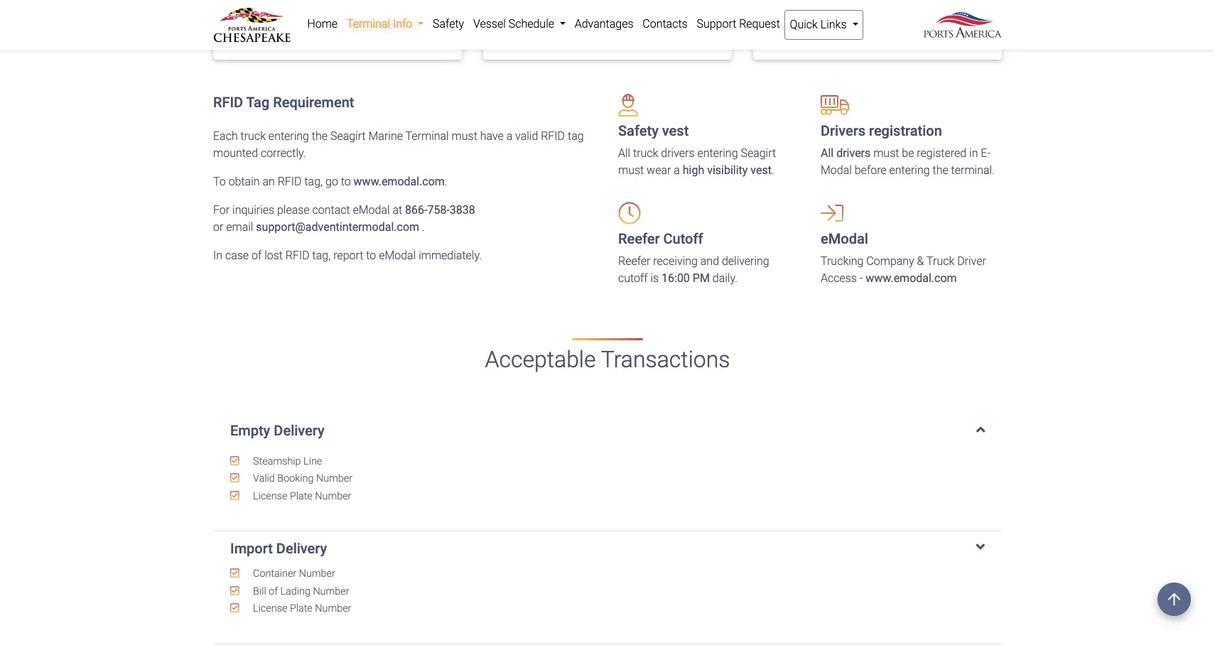 Task type: describe. For each thing, give the bounding box(es) containing it.
links
[[821, 18, 847, 31]]

info
[[393, 17, 412, 31]]

1 vertical spatial tag,
[[312, 249, 331, 263]]

truck
[[927, 255, 955, 268]]

number right lading
[[313, 585, 349, 597]]

vessel
[[473, 17, 506, 31]]

758- inside for inquiries please contact emodal at 866-758-3838 or email support@adventintermodal.com .
[[427, 204, 450, 217]]

1 vertical spatial 866-758-3838 link
[[405, 204, 475, 217]]

booking
[[277, 473, 314, 485]]

to obtain an rfid tag, go to www.emodal.com .
[[213, 175, 447, 189]]

seagirt for the
[[330, 130, 366, 143]]

support
[[697, 17, 736, 31]]

for inquiries please contact emodal at 866-758-3838 or email support@adventintermodal.com .
[[213, 204, 475, 234]]

bill
[[253, 585, 266, 597]]

drivers inside all truck drivers entering seagirt must wear a
[[661, 147, 695, 160]]

the inside each truck entering the seagirt marine terminal must have a valid rfid tag mounted correctly.
[[312, 130, 328, 143]]

line
[[303, 455, 322, 467]]

terminal.
[[951, 164, 995, 177]]

tag
[[568, 130, 584, 143]]

valid
[[515, 130, 538, 143]]

www.flexi-van.com link
[[835, 19, 930, 32]]

safety link
[[428, 10, 469, 38]]

be
[[902, 147, 914, 160]]

check square image
[[497, 2, 507, 14]]

report
[[333, 249, 363, 263]]

0 vertical spatial or
[[497, 19, 508, 32]]

1 horizontal spatial vest
[[751, 164, 772, 177]]

advantages
[[575, 17, 634, 31]]

email
[[226, 221, 253, 234]]

steamship
[[253, 455, 301, 467]]

before
[[855, 164, 887, 177]]

daily.
[[713, 272, 738, 285]]

import
[[230, 540, 273, 557]]

tag
[[246, 94, 269, 111]]

obtain
[[229, 175, 260, 189]]

quick links
[[790, 18, 850, 31]]

all truck drivers entering seagirt must wear a
[[618, 147, 776, 177]]

trucking
[[821, 255, 864, 268]]

quick links link
[[785, 10, 863, 40]]

entering inside each truck entering the seagirt marine terminal must have a valid rfid tag mounted correctly.
[[269, 130, 309, 143]]

reefer for reefer receiving and delivering cutoff is
[[618, 255, 651, 268]]

advantages link
[[570, 10, 638, 38]]

support request
[[697, 17, 780, 31]]

rfid inside each truck entering the seagirt marine terminal must have a valid rfid tag mounted correctly.
[[541, 130, 565, 143]]

must inside all truck drivers entering seagirt must wear a
[[618, 164, 644, 177]]

must be registered in e- modal before entering the terminal.
[[821, 147, 995, 177]]

number up bill of lading number
[[299, 568, 335, 580]]

import delivery
[[230, 540, 327, 557]]

go
[[325, 175, 338, 189]]

0 vertical spatial to
[[341, 175, 351, 189]]

all for all drivers
[[821, 147, 834, 160]]

home
[[307, 17, 338, 31]]

correctly.
[[261, 147, 306, 160]]

1 horizontal spatial 758-
[[533, 19, 555, 32]]

van:
[[810, 19, 832, 32]]

cutoff
[[618, 272, 648, 285]]

request
[[739, 17, 780, 31]]

drivers
[[821, 123, 866, 140]]

is
[[651, 272, 659, 285]]

home link
[[303, 10, 342, 38]]

support@adventintermodal.com link
[[256, 221, 422, 234]]

empty
[[230, 422, 270, 439]]

go to top image
[[1158, 583, 1191, 616]]

license plate number for empty delivery
[[251, 490, 351, 502]]

0 vertical spatial terminal
[[347, 17, 390, 31]]

vessel schedule link
[[469, 10, 570, 38]]

reefer receiving and delivering cutoff is
[[618, 255, 769, 285]]

entering inside must be registered in e- modal before entering the terminal.
[[889, 164, 930, 177]]

0 vertical spatial vest
[[662, 123, 689, 140]]

to
[[213, 175, 226, 189]]

registered
[[917, 147, 967, 160]]

import delivery link
[[230, 540, 985, 557]]

an
[[263, 175, 275, 189]]

registration
[[869, 123, 942, 140]]

0 horizontal spatial www.emodal.com
[[354, 175, 445, 189]]

cutoff
[[663, 231, 703, 248]]

-
[[860, 272, 863, 285]]

all drivers
[[821, 147, 871, 160]]

for
[[213, 204, 230, 217]]

angle down image for empty delivery
[[976, 422, 985, 436]]

truck for each
[[241, 130, 266, 143]]

wear
[[647, 164, 671, 177]]

driver
[[957, 255, 986, 268]]

safety vest
[[618, 123, 689, 140]]

all for all truck drivers entering seagirt must wear a
[[618, 147, 630, 160]]

and
[[701, 255, 719, 268]]

empty delivery
[[230, 422, 325, 439]]

seagirt for entering
[[741, 147, 776, 160]]

lost
[[264, 249, 283, 263]]

support request link
[[692, 10, 785, 38]]

case
[[225, 249, 249, 263]]

delivering
[[722, 255, 769, 268]]



Task type: vqa. For each thing, say whether or not it's contained in the screenshot.
the Turn Time
no



Task type: locate. For each thing, give the bounding box(es) containing it.
. right visibility
[[772, 164, 774, 177]]

1 license plate number from the top
[[251, 490, 351, 502]]

entering inside all truck drivers entering seagirt must wear a
[[697, 147, 738, 160]]

must inside must be registered in e- modal before entering the terminal.
[[873, 147, 899, 160]]

safety for safety
[[433, 17, 464, 31]]

1 horizontal spatial www.emodal.com link
[[866, 272, 957, 285]]

the inside must be registered in e- modal before entering the terminal.
[[933, 164, 948, 177]]

2 reefer from the top
[[618, 255, 651, 268]]

0 horizontal spatial 3838
[[450, 204, 475, 217]]

0 vertical spatial must
[[452, 130, 477, 143]]

2 horizontal spatial .
[[772, 164, 774, 177]]

license for empty
[[253, 490, 287, 502]]

2 drivers from the left
[[837, 147, 871, 160]]

to right report
[[366, 249, 376, 263]]

the down "registered"
[[933, 164, 948, 177]]

have
[[480, 130, 504, 143]]

tab list
[[213, 408, 1002, 655]]

terminal inside each truck entering the seagirt marine terminal must have a valid rfid tag mounted correctly.
[[405, 130, 449, 143]]

0 horizontal spatial or
[[213, 221, 223, 234]]

seagirt up high visibility vest .
[[741, 147, 776, 160]]

seagirt inside each truck entering the seagirt marine terminal must have a valid rfid tag mounted correctly.
[[330, 130, 366, 143]]

terminal info
[[347, 17, 415, 31]]

license for import
[[253, 603, 287, 615]]

0 vertical spatial of
[[252, 249, 262, 263]]

1 vertical spatial plate
[[290, 603, 313, 615]]

1 vertical spatial must
[[873, 147, 899, 160]]

1 horizontal spatial 866-758-3838 link
[[511, 19, 581, 32]]

758-
[[533, 19, 555, 32], [427, 204, 450, 217]]

delivery for import delivery
[[276, 540, 327, 557]]

0 horizontal spatial terminal
[[347, 17, 390, 31]]

in case of lost rfid tag, report to emodal immediately.
[[213, 249, 482, 263]]

delivery up container number
[[276, 540, 327, 557]]

1 horizontal spatial safety
[[618, 123, 659, 140]]

0 vertical spatial angle down image
[[976, 422, 985, 436]]

2 license from the top
[[253, 603, 287, 615]]

number down valid booking number
[[315, 490, 351, 502]]

1 vertical spatial 866-
[[405, 204, 427, 217]]

1 vertical spatial entering
[[697, 147, 738, 160]]

0 vertical spatial entering
[[269, 130, 309, 143]]

container number
[[251, 568, 335, 580]]

truck up "mounted"
[[241, 130, 266, 143]]

visibility
[[707, 164, 748, 177]]

high visibility vest .
[[683, 164, 774, 177]]

all inside all truck drivers entering seagirt must wear a
[[618, 147, 630, 160]]

0 vertical spatial www.emodal.com
[[354, 175, 445, 189]]

1 horizontal spatial a
[[674, 164, 680, 177]]

inquiries
[[232, 204, 274, 217]]

of
[[252, 249, 262, 263], [269, 585, 278, 597]]

emodal down the at
[[379, 249, 416, 263]]

0 vertical spatial license
[[253, 490, 287, 502]]

1 vertical spatial www.emodal.com link
[[866, 272, 957, 285]]

tag, left go
[[304, 175, 323, 189]]

1 horizontal spatial entering
[[697, 147, 738, 160]]

in
[[969, 147, 978, 160]]

empty delivery link
[[230, 422, 985, 439]]

a left valid
[[506, 130, 513, 143]]

&
[[917, 255, 924, 268]]

check square image
[[767, 19, 777, 31]]

plate for empty delivery
[[290, 490, 313, 502]]

0 horizontal spatial all
[[618, 147, 630, 160]]

1 horizontal spatial terminal
[[405, 130, 449, 143]]

0 horizontal spatial 866-
[[405, 204, 427, 217]]

modal
[[821, 164, 852, 177]]

e-
[[981, 147, 991, 160]]

terminal
[[347, 17, 390, 31], [405, 130, 449, 143]]

1 horizontal spatial or
[[497, 19, 508, 32]]

0 horizontal spatial to
[[341, 175, 351, 189]]

1 horizontal spatial 3838
[[555, 19, 581, 32]]

license plate number down valid booking number
[[251, 490, 351, 502]]

schedule
[[509, 17, 554, 31]]

. inside for inquiries please contact emodal at 866-758-3838 or email support@adventintermodal.com .
[[422, 221, 425, 234]]

container
[[253, 568, 296, 580]]

0 vertical spatial delivery
[[274, 422, 325, 439]]

safety up wear
[[618, 123, 659, 140]]

access
[[821, 272, 857, 285]]

must left wear
[[618, 164, 644, 177]]

www.emodal.com link for emodal
[[866, 272, 957, 285]]

0 horizontal spatial the
[[312, 130, 328, 143]]

1 horizontal spatial must
[[618, 164, 644, 177]]

1 drivers from the left
[[661, 147, 695, 160]]

2 angle down image from the top
[[976, 540, 985, 554]]

0 vertical spatial truck
[[241, 130, 266, 143]]

1 vertical spatial the
[[933, 164, 948, 177]]

. down each truck entering the seagirt marine terminal must have a valid rfid tag mounted correctly.
[[445, 175, 447, 189]]

each truck entering the seagirt marine terminal must have a valid rfid tag mounted correctly.
[[213, 130, 584, 160]]

a inside all truck drivers entering seagirt must wear a
[[674, 164, 680, 177]]

emodal left the at
[[353, 204, 390, 217]]

company
[[867, 255, 914, 268]]

1 horizontal spatial seagirt
[[741, 147, 776, 160]]

3838 up immediately.
[[450, 204, 475, 217]]

0 horizontal spatial entering
[[269, 130, 309, 143]]

acceptable transactions
[[485, 346, 730, 373]]

2 all from the left
[[821, 147, 834, 160]]

rfid tag requirement
[[213, 94, 354, 111]]

0 vertical spatial 3838
[[555, 19, 581, 32]]

terminal left info
[[347, 17, 390, 31]]

1 vertical spatial truck
[[633, 147, 658, 160]]

1 all from the left
[[618, 147, 630, 160]]

www.emodal.com link down &
[[866, 272, 957, 285]]

license down valid
[[253, 490, 287, 502]]

plate down valid booking number
[[290, 490, 313, 502]]

0 vertical spatial license plate number
[[251, 490, 351, 502]]

terminal info link
[[342, 10, 428, 38]]

plate
[[290, 490, 313, 502], [290, 603, 313, 615]]

entering up correctly.
[[269, 130, 309, 143]]

1 vertical spatial terminal
[[405, 130, 449, 143]]

2 vertical spatial must
[[618, 164, 644, 177]]

safety left vessel
[[433, 17, 464, 31]]

reefer cutoff
[[618, 231, 703, 248]]

to right go
[[341, 175, 351, 189]]

866-
[[511, 19, 533, 32], [405, 204, 427, 217]]

0 horizontal spatial seagirt
[[330, 130, 366, 143]]

0 horizontal spatial .
[[422, 221, 425, 234]]

license plate number down bill of lading number
[[251, 603, 351, 615]]

truck inside each truck entering the seagirt marine terminal must have a valid rfid tag mounted correctly.
[[241, 130, 266, 143]]

www.emodal.com up the at
[[354, 175, 445, 189]]

tag, left report
[[312, 249, 331, 263]]

drivers up 'before'
[[837, 147, 871, 160]]

immediately.
[[419, 249, 482, 263]]

866- inside for inquiries please contact emodal at 866-758-3838 or email support@adventintermodal.com .
[[405, 204, 427, 217]]

0 vertical spatial reefer
[[618, 231, 660, 248]]

1 horizontal spatial to
[[366, 249, 376, 263]]

reefer for reefer cutoff
[[618, 231, 660, 248]]

1 plate from the top
[[290, 490, 313, 502]]

1 vertical spatial 758-
[[427, 204, 450, 217]]

entering up visibility
[[697, 147, 738, 160]]

a left high
[[674, 164, 680, 177]]

0 horizontal spatial 758-
[[427, 204, 450, 217]]

or down for
[[213, 221, 223, 234]]

0 horizontal spatial of
[[252, 249, 262, 263]]

acceptable
[[485, 346, 596, 373]]

each
[[213, 130, 238, 143]]

1 horizontal spatial of
[[269, 585, 278, 597]]

number down bill of lading number
[[315, 603, 351, 615]]

mounted
[[213, 147, 258, 160]]

all
[[618, 147, 630, 160], [821, 147, 834, 160]]

16:00
[[662, 272, 690, 285]]

1 vertical spatial of
[[269, 585, 278, 597]]

license down bill
[[253, 603, 287, 615]]

www.emodal.com down &
[[866, 272, 957, 285]]

contact
[[312, 204, 350, 217]]

1 horizontal spatial drivers
[[837, 147, 871, 160]]

0 vertical spatial 758-
[[533, 19, 555, 32]]

delivery up steamship line
[[274, 422, 325, 439]]

0 vertical spatial plate
[[290, 490, 313, 502]]

drivers up high
[[661, 147, 695, 160]]

contacts link
[[638, 10, 692, 38]]

1 horizontal spatial .
[[445, 175, 447, 189]]

or down check square image
[[497, 19, 508, 32]]

angle down image inside import delivery link
[[976, 540, 985, 554]]

reefer inside reefer receiving and delivering cutoff is
[[618, 255, 651, 268]]

requirement
[[273, 94, 354, 111]]

vest right visibility
[[751, 164, 772, 177]]

0 horizontal spatial www.emodal.com link
[[354, 175, 445, 189]]

drivers registration
[[821, 123, 942, 140]]

1 vertical spatial to
[[366, 249, 376, 263]]

1 reefer from the top
[[618, 231, 660, 248]]

2 vertical spatial entering
[[889, 164, 930, 177]]

transactions
[[601, 346, 730, 373]]

all down safety vest
[[618, 147, 630, 160]]

safety for safety vest
[[618, 123, 659, 140]]

1 vertical spatial 3838
[[450, 204, 475, 217]]

1 vertical spatial or
[[213, 221, 223, 234]]

0 vertical spatial 866-
[[511, 19, 533, 32]]

entering
[[269, 130, 309, 143], [697, 147, 738, 160], [889, 164, 930, 177]]

or inside for inquiries please contact emodal at 866-758-3838 or email support@adventintermodal.com .
[[213, 221, 223, 234]]

a inside each truck entering the seagirt marine terminal must have a valid rfid tag mounted correctly.
[[506, 130, 513, 143]]

1 license from the top
[[253, 490, 287, 502]]

tab list containing empty delivery
[[213, 408, 1002, 655]]

marine
[[368, 130, 403, 143]]

must inside each truck entering the seagirt marine terminal must have a valid rfid tag mounted correctly.
[[452, 130, 477, 143]]

a
[[506, 130, 513, 143], [674, 164, 680, 177]]

license plate number for import delivery
[[251, 603, 351, 615]]

receiving
[[653, 255, 698, 268]]

1 horizontal spatial www.emodal.com
[[866, 272, 957, 285]]

the
[[312, 130, 328, 143], [933, 164, 948, 177]]

number down line
[[316, 473, 353, 485]]

1 horizontal spatial 866-
[[511, 19, 533, 32]]

0 horizontal spatial safety
[[433, 17, 464, 31]]

3838 right "schedule" at the left top
[[555, 19, 581, 32]]

1 vertical spatial license
[[253, 603, 287, 615]]

. up immediately.
[[422, 221, 425, 234]]

1 vertical spatial reefer
[[618, 255, 651, 268]]

0 horizontal spatial a
[[506, 130, 513, 143]]

2 vertical spatial emodal
[[379, 249, 416, 263]]

emodal inside for inquiries please contact emodal at 866-758-3838 or email support@adventintermodal.com .
[[353, 204, 390, 217]]

the down requirement
[[312, 130, 328, 143]]

truck for all
[[633, 147, 658, 160]]

0 horizontal spatial 866-758-3838 link
[[405, 204, 475, 217]]

1 vertical spatial vest
[[751, 164, 772, 177]]

0 vertical spatial the
[[312, 130, 328, 143]]

all up modal
[[821, 147, 834, 160]]

0 vertical spatial 866-758-3838 link
[[511, 19, 581, 32]]

steamship line
[[251, 455, 322, 467]]

vest up all truck drivers entering seagirt must wear a
[[662, 123, 689, 140]]

emodal up trucking
[[821, 231, 868, 248]]

0 vertical spatial a
[[506, 130, 513, 143]]

drivers
[[661, 147, 695, 160], [837, 147, 871, 160]]

terminal right marine
[[405, 130, 449, 143]]

reefer
[[618, 231, 660, 248], [618, 255, 651, 268]]

van.com
[[887, 19, 930, 32]]

0 horizontal spatial truck
[[241, 130, 266, 143]]

truck inside all truck drivers entering seagirt must wear a
[[633, 147, 658, 160]]

www.emodal.com link for each truck entering the seagirt marine terminal must have a valid rfid tag mounted correctly.
[[354, 175, 445, 189]]

entering down be
[[889, 164, 930, 177]]

1 vertical spatial emodal
[[821, 231, 868, 248]]

angle down image for import delivery
[[976, 540, 985, 554]]

angle down image inside empty delivery link
[[976, 422, 985, 436]]

plate down bill of lading number
[[290, 603, 313, 615]]

high
[[683, 164, 704, 177]]

delivery for empty delivery
[[274, 422, 325, 439]]

seagirt
[[330, 130, 366, 143], [741, 147, 776, 160]]

license plate number
[[251, 490, 351, 502], [251, 603, 351, 615]]

1 horizontal spatial all
[[821, 147, 834, 160]]

2 horizontal spatial entering
[[889, 164, 930, 177]]

1 vertical spatial www.emodal.com
[[866, 272, 957, 285]]

delivery
[[274, 422, 325, 439], [276, 540, 327, 557]]

must left have
[[452, 130, 477, 143]]

0 vertical spatial seagirt
[[330, 130, 366, 143]]

seagirt left marine
[[330, 130, 366, 143]]

1 vertical spatial delivery
[[276, 540, 327, 557]]

plate for import delivery
[[290, 603, 313, 615]]

0 horizontal spatial must
[[452, 130, 477, 143]]

0 vertical spatial tag,
[[304, 175, 323, 189]]

www.emodal.com link up the at
[[354, 175, 445, 189]]

pm
[[693, 272, 710, 285]]

1 horizontal spatial the
[[933, 164, 948, 177]]

trucking company & truck driver access -
[[821, 255, 986, 285]]

must left be
[[873, 147, 899, 160]]

16:00 pm daily.
[[662, 272, 738, 285]]

0 vertical spatial safety
[[433, 17, 464, 31]]

2 license plate number from the top
[[251, 603, 351, 615]]

flexi-
[[783, 19, 810, 32]]

1 vertical spatial a
[[674, 164, 680, 177]]

3838 inside for inquiries please contact emodal at 866-758-3838 or email support@adventintermodal.com .
[[450, 204, 475, 217]]

contacts
[[643, 17, 688, 31]]

2 plate from the top
[[290, 603, 313, 615]]

please
[[277, 204, 310, 217]]

bill of lading number
[[251, 585, 349, 597]]

1 vertical spatial angle down image
[[976, 540, 985, 554]]

0 vertical spatial emodal
[[353, 204, 390, 217]]

1 horizontal spatial truck
[[633, 147, 658, 160]]

quick
[[790, 18, 818, 31]]

of left lost
[[252, 249, 262, 263]]

1 vertical spatial license plate number
[[251, 603, 351, 615]]

2 horizontal spatial must
[[873, 147, 899, 160]]

1 vertical spatial safety
[[618, 123, 659, 140]]

or
[[497, 19, 508, 32], [213, 221, 223, 234]]

truck up wear
[[633, 147, 658, 160]]

in
[[213, 249, 222, 263]]

0 horizontal spatial vest
[[662, 123, 689, 140]]

or 866-758-3838
[[497, 19, 581, 32]]

866-758-3838 link
[[511, 19, 581, 32], [405, 204, 475, 217]]

seagirt inside all truck drivers entering seagirt must wear a
[[741, 147, 776, 160]]

0 horizontal spatial drivers
[[661, 147, 695, 160]]

valid
[[253, 473, 275, 485]]

valid booking number
[[251, 473, 353, 485]]

1 angle down image from the top
[[976, 422, 985, 436]]

angle down image
[[976, 422, 985, 436], [976, 540, 985, 554]]

www.flexi-
[[835, 19, 887, 32]]

0 vertical spatial www.emodal.com link
[[354, 175, 445, 189]]

1 vertical spatial seagirt
[[741, 147, 776, 160]]

of right bill
[[269, 585, 278, 597]]



